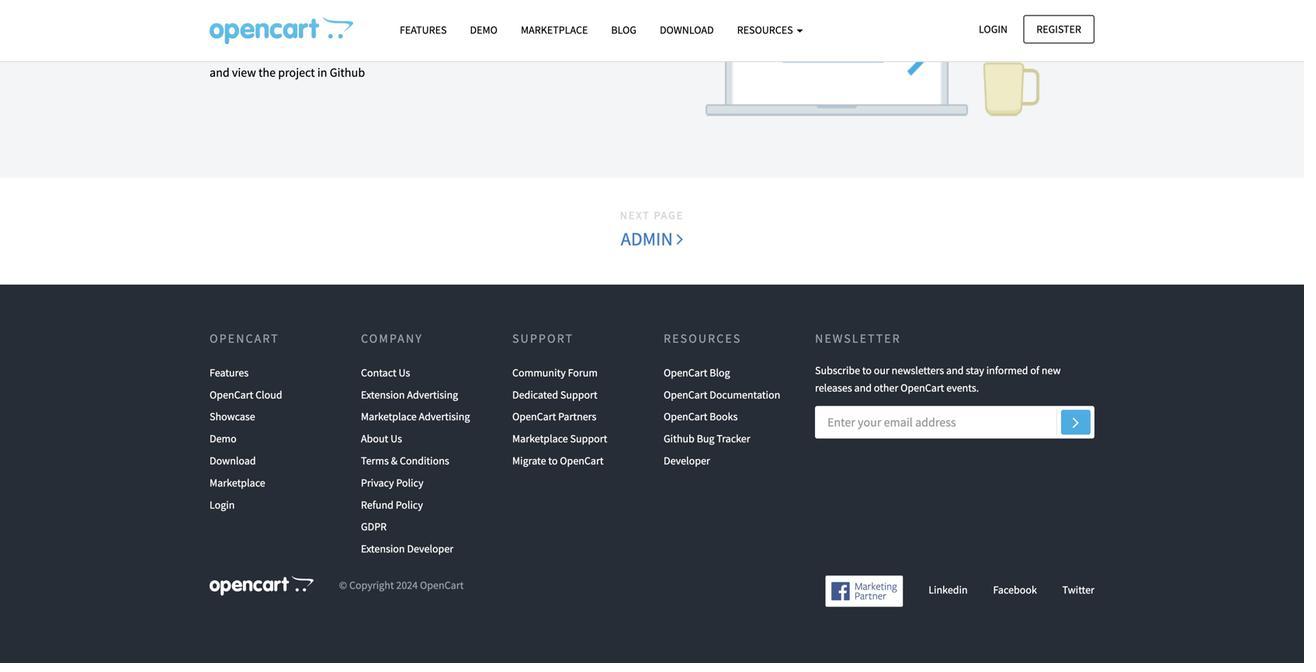 Task type: describe. For each thing, give the bounding box(es) containing it.
policy for refund policy
[[396, 498, 423, 512]]

opencart partners
[[512, 410, 596, 424]]

register link
[[1023, 15, 1094, 43]]

© copyright 2024 opencart
[[339, 579, 464, 593]]

1 horizontal spatial demo link
[[458, 16, 509, 44]]

facebook
[[993, 583, 1037, 597]]

support for dedicated
[[560, 388, 597, 402]]

marketplace advertising link
[[361, 406, 470, 428]]

company
[[361, 331, 423, 347]]

open source means transparency, open code and community vision. get started and view the project in github
[[210, 45, 621, 80]]

developer link
[[664, 450, 710, 472]]

facebook marketing partner image
[[825, 576, 903, 607]]

©
[[339, 579, 347, 593]]

dedicated support
[[512, 388, 597, 402]]

opencart for opencart partners
[[512, 410, 556, 424]]

copyright
[[349, 579, 394, 593]]

features link for opencart cloud
[[210, 362, 249, 384]]

advertising for extension advertising
[[407, 388, 458, 402]]

0 vertical spatial login
[[979, 22, 1008, 36]]

newsletters
[[892, 364, 944, 378]]

1 horizontal spatial marketplace link
[[509, 16, 600, 44]]

get
[[565, 45, 582, 60]]

0 vertical spatial resources
[[737, 23, 795, 37]]

download link for blog
[[648, 16, 726, 44]]

extension advertising link
[[361, 384, 458, 406]]

in
[[317, 65, 327, 80]]

0 vertical spatial support
[[512, 331, 574, 347]]

opencart books
[[664, 410, 738, 424]]

download for demo
[[210, 454, 256, 468]]

opencart blog link
[[664, 362, 730, 384]]

admin link
[[620, 224, 684, 254]]

page
[[654, 208, 684, 222]]

the
[[258, 65, 276, 80]]

opencart partners link
[[512, 406, 596, 428]]

community forum
[[512, 366, 598, 380]]

showcase link
[[210, 406, 255, 428]]

next
[[620, 208, 650, 222]]

opencart cloud
[[210, 388, 282, 402]]

community
[[512, 366, 566, 380]]

privacy policy
[[361, 476, 423, 490]]

opencart cloud link
[[210, 384, 282, 406]]

opencart for opencart
[[210, 331, 279, 347]]

and right code
[[444, 45, 464, 60]]

code
[[416, 45, 442, 60]]

extension for extension developer
[[361, 542, 405, 556]]

contact us
[[361, 366, 410, 380]]

terms
[[361, 454, 389, 468]]

extension for extension advertising
[[361, 388, 405, 402]]

vision.
[[528, 45, 562, 60]]

about us
[[361, 432, 402, 446]]

refund
[[361, 498, 393, 512]]

twitter link
[[1062, 583, 1094, 597]]

0 vertical spatial blog
[[611, 23, 636, 37]]

migrate to opencart link
[[512, 450, 604, 472]]

community
[[467, 45, 526, 60]]

cloud
[[255, 388, 282, 402]]

1 horizontal spatial github
[[664, 432, 695, 446]]

project
[[278, 65, 315, 80]]

marketplace for marketplace support
[[512, 432, 568, 446]]

blog inside 'opencart blog' link
[[710, 366, 730, 380]]

about
[[361, 432, 388, 446]]

opencart - features image
[[210, 16, 353, 44]]

angle right image inside admin link
[[677, 230, 683, 249]]

open
[[387, 45, 414, 60]]

linkedin link
[[929, 583, 968, 597]]

1 vertical spatial marketplace link
[[210, 472, 265, 494]]

source
[[240, 45, 275, 60]]

opencart books link
[[664, 406, 738, 428]]

new
[[1042, 364, 1061, 378]]

github bug tracker
[[664, 432, 750, 446]]

1 vertical spatial login
[[210, 498, 235, 512]]

marketplace support
[[512, 432, 607, 446]]

showcase
[[210, 410, 255, 424]]

other
[[874, 381, 898, 395]]

marketplace for the right the marketplace link
[[521, 23, 588, 37]]

facebook link
[[993, 583, 1037, 597]]

refund policy link
[[361, 494, 423, 516]]

of
[[1030, 364, 1039, 378]]

privacy policy link
[[361, 472, 423, 494]]

conditions
[[400, 454, 449, 468]]

subscribe to our newsletters and stay informed of new releases and other opencart events.
[[815, 364, 1061, 395]]

about us link
[[361, 428, 402, 450]]

extension developer
[[361, 542, 453, 556]]

migrate
[[512, 454, 546, 468]]

github inside open source means transparency, open code and community vision. get started and view the project in github
[[330, 65, 365, 80]]

opencart inside the subscribe to our newsletters and stay informed of new releases and other opencart events.
[[900, 381, 944, 395]]

releases
[[815, 381, 852, 395]]

subscribe
[[815, 364, 860, 378]]

transparency,
[[314, 45, 385, 60]]

marketplace support link
[[512, 428, 607, 450]]

opencart blog
[[664, 366, 730, 380]]

0 vertical spatial login link
[[966, 15, 1021, 43]]

next page
[[620, 208, 684, 222]]

events.
[[946, 381, 979, 395]]

terms & conditions link
[[361, 450, 449, 472]]

support for marketplace
[[570, 432, 607, 446]]



Task type: locate. For each thing, give the bounding box(es) containing it.
dedicated support link
[[512, 384, 597, 406]]

0 horizontal spatial marketplace link
[[210, 472, 265, 494]]

books
[[710, 410, 738, 424]]

1 horizontal spatial features link
[[388, 16, 458, 44]]

1 horizontal spatial login
[[979, 22, 1008, 36]]

1 vertical spatial policy
[[396, 498, 423, 512]]

0 vertical spatial download link
[[648, 16, 726, 44]]

2024
[[396, 579, 418, 593]]

opencart down dedicated
[[512, 410, 556, 424]]

demo
[[470, 23, 498, 37], [210, 432, 237, 446]]

blog link
[[600, 16, 648, 44]]

partners
[[558, 410, 596, 424]]

0 horizontal spatial blog
[[611, 23, 636, 37]]

features for demo
[[400, 23, 447, 37]]

1 vertical spatial support
[[560, 388, 597, 402]]

1 vertical spatial blog
[[710, 366, 730, 380]]

us up the extension advertising
[[399, 366, 410, 380]]

0 vertical spatial marketplace link
[[509, 16, 600, 44]]

advertising inside marketplace advertising link
[[419, 410, 470, 424]]

contact us link
[[361, 362, 410, 384]]

github
[[330, 65, 365, 80], [664, 432, 695, 446]]

1 vertical spatial resources
[[664, 331, 741, 347]]

1 vertical spatial login link
[[210, 494, 235, 516]]

opencart up bug
[[664, 410, 707, 424]]

blog up started
[[611, 23, 636, 37]]

demo up community
[[470, 23, 498, 37]]

policy for privacy policy
[[396, 476, 423, 490]]

demo down showcase link
[[210, 432, 237, 446]]

gdpr link
[[361, 516, 387, 538]]

1 horizontal spatial developer
[[664, 454, 710, 468]]

1 vertical spatial developer
[[407, 542, 453, 556]]

marketplace
[[521, 23, 588, 37], [361, 410, 417, 424], [512, 432, 568, 446], [210, 476, 265, 490]]

opencart for opencart documentation
[[664, 388, 707, 402]]

to for subscribe
[[862, 364, 872, 378]]

advertising inside extension advertising link
[[407, 388, 458, 402]]

0 vertical spatial policy
[[396, 476, 423, 490]]

0 horizontal spatial features link
[[210, 362, 249, 384]]

opencart down newsletters
[[900, 381, 944, 395]]

support inside "link"
[[560, 388, 597, 402]]

marketplace link up vision.
[[509, 16, 600, 44]]

extension down gdpr link
[[361, 542, 405, 556]]

support up partners
[[560, 388, 597, 402]]

1 horizontal spatial to
[[862, 364, 872, 378]]

download link
[[648, 16, 726, 44], [210, 450, 256, 472]]

us for contact us
[[399, 366, 410, 380]]

opencart image
[[210, 576, 314, 596]]

documentation
[[710, 388, 780, 402]]

developer up 2024
[[407, 542, 453, 556]]

1 vertical spatial download link
[[210, 450, 256, 472]]

angle right image
[[677, 230, 683, 249], [1073, 413, 1079, 432]]

0 horizontal spatial login link
[[210, 494, 235, 516]]

1 vertical spatial features link
[[210, 362, 249, 384]]

0 horizontal spatial login
[[210, 498, 235, 512]]

and down open on the top of the page
[[210, 65, 230, 80]]

started
[[585, 45, 621, 60]]

features
[[400, 23, 447, 37], [210, 366, 249, 380]]

0 vertical spatial developer
[[664, 454, 710, 468]]

demo link down "showcase"
[[210, 428, 237, 450]]

admin
[[621, 228, 677, 251]]

&
[[391, 454, 398, 468]]

to inside the subscribe to our newsletters and stay informed of new releases and other opencart events.
[[862, 364, 872, 378]]

1 horizontal spatial demo
[[470, 23, 498, 37]]

0 horizontal spatial to
[[548, 454, 558, 468]]

download
[[660, 23, 714, 37], [210, 454, 256, 468]]

opencart for opencart cloud
[[210, 388, 253, 402]]

download link for demo
[[210, 450, 256, 472]]

extension down contact us 'link'
[[361, 388, 405, 402]]

opencart
[[210, 331, 279, 347], [664, 366, 707, 380], [900, 381, 944, 395], [210, 388, 253, 402], [664, 388, 707, 402], [512, 410, 556, 424], [664, 410, 707, 424], [560, 454, 604, 468], [420, 579, 464, 593]]

blog
[[611, 23, 636, 37], [710, 366, 730, 380]]

1 horizontal spatial login link
[[966, 15, 1021, 43]]

policy down privacy policy link
[[396, 498, 423, 512]]

policy down terms & conditions 'link'
[[396, 476, 423, 490]]

marketplace for marketplace advertising
[[361, 410, 417, 424]]

0 vertical spatial features
[[400, 23, 447, 37]]

download for blog
[[660, 23, 714, 37]]

marketplace up about us
[[361, 410, 417, 424]]

resources link
[[726, 16, 815, 44]]

opencart down 'opencart blog' link
[[664, 388, 707, 402]]

advertising up marketplace advertising
[[407, 388, 458, 402]]

extension advertising
[[361, 388, 458, 402]]

contact
[[361, 366, 396, 380]]

to left our
[[862, 364, 872, 378]]

0 horizontal spatial github
[[330, 65, 365, 80]]

0 vertical spatial extension
[[361, 388, 405, 402]]

2 vertical spatial support
[[570, 432, 607, 446]]

1 horizontal spatial angle right image
[[1073, 413, 1079, 432]]

0 horizontal spatial demo link
[[210, 428, 237, 450]]

and
[[444, 45, 464, 60], [210, 65, 230, 80], [946, 364, 964, 378], [854, 381, 872, 395]]

to for migrate
[[548, 454, 558, 468]]

resources
[[737, 23, 795, 37], [664, 331, 741, 347]]

1 horizontal spatial features
[[400, 23, 447, 37]]

advertising
[[407, 388, 458, 402], [419, 410, 470, 424]]

opencart right 2024
[[420, 579, 464, 593]]

1 horizontal spatial download link
[[648, 16, 726, 44]]

extension
[[361, 388, 405, 402], [361, 542, 405, 556]]

0 horizontal spatial features
[[210, 366, 249, 380]]

1 vertical spatial angle right image
[[1073, 413, 1079, 432]]

1 extension from the top
[[361, 388, 405, 402]]

opencart down marketplace support link
[[560, 454, 604, 468]]

Enter your email address text field
[[815, 406, 1094, 439]]

0 vertical spatial to
[[862, 364, 872, 378]]

to
[[862, 364, 872, 378], [548, 454, 558, 468]]

github bug tracker link
[[664, 428, 750, 450]]

opencart up opencart documentation
[[664, 366, 707, 380]]

1 horizontal spatial download
[[660, 23, 714, 37]]

demo link up community
[[458, 16, 509, 44]]

0 horizontal spatial demo
[[210, 432, 237, 446]]

features link up code
[[388, 16, 458, 44]]

informed
[[986, 364, 1028, 378]]

extension inside extension developer link
[[361, 542, 405, 556]]

support down partners
[[570, 432, 607, 446]]

means
[[277, 45, 312, 60]]

github up developer link
[[664, 432, 695, 446]]

0 vertical spatial features link
[[388, 16, 458, 44]]

features link for demo
[[388, 16, 458, 44]]

advertising down extension advertising link
[[419, 410, 470, 424]]

opencart for opencart books
[[664, 410, 707, 424]]

features link
[[388, 16, 458, 44], [210, 362, 249, 384]]

community forum link
[[512, 362, 598, 384]]

0 horizontal spatial angle right image
[[677, 230, 683, 249]]

tracker
[[717, 432, 750, 446]]

opencart up "showcase"
[[210, 388, 253, 402]]

0 vertical spatial download
[[660, 23, 714, 37]]

features link up the opencart cloud
[[210, 362, 249, 384]]

opencart documentation
[[664, 388, 780, 402]]

bug
[[697, 432, 715, 446]]

terms & conditions
[[361, 454, 449, 468]]

and left other
[[854, 381, 872, 395]]

opencart documentation link
[[664, 384, 780, 406]]

0 horizontal spatial download link
[[210, 450, 256, 472]]

migrate to opencart
[[512, 454, 604, 468]]

to down marketplace support link
[[548, 454, 558, 468]]

opencart up the opencart cloud
[[210, 331, 279, 347]]

twitter
[[1062, 583, 1094, 597]]

0 vertical spatial demo link
[[458, 16, 509, 44]]

0 horizontal spatial download
[[210, 454, 256, 468]]

developer
[[664, 454, 710, 468], [407, 542, 453, 556]]

developer down bug
[[664, 454, 710, 468]]

newsletter
[[815, 331, 901, 347]]

support
[[512, 331, 574, 347], [560, 388, 597, 402], [570, 432, 607, 446]]

1 vertical spatial demo link
[[210, 428, 237, 450]]

marketplace up migrate
[[512, 432, 568, 446]]

extension developer link
[[361, 538, 453, 560]]

0 vertical spatial us
[[399, 366, 410, 380]]

view
[[232, 65, 256, 80]]

open
[[210, 45, 238, 60]]

marketplace down showcase link
[[210, 476, 265, 490]]

support up community
[[512, 331, 574, 347]]

1 vertical spatial us
[[391, 432, 402, 446]]

extension inside extension advertising link
[[361, 388, 405, 402]]

marketplace link
[[509, 16, 600, 44], [210, 472, 265, 494]]

1 vertical spatial to
[[548, 454, 558, 468]]

and up events.
[[946, 364, 964, 378]]

open source image
[[664, 0, 1083, 139]]

github down transparency,
[[330, 65, 365, 80]]

blog up opencart documentation
[[710, 366, 730, 380]]

download down showcase link
[[210, 454, 256, 468]]

features for opencart cloud
[[210, 366, 249, 380]]

1 vertical spatial features
[[210, 366, 249, 380]]

us right about
[[391, 432, 402, 446]]

us for about us
[[391, 432, 402, 446]]

marketplace up vision.
[[521, 23, 588, 37]]

forum
[[568, 366, 598, 380]]

features up code
[[400, 23, 447, 37]]

features up the opencart cloud
[[210, 366, 249, 380]]

download right the blog link
[[660, 23, 714, 37]]

1 vertical spatial advertising
[[419, 410, 470, 424]]

register
[[1036, 22, 1081, 36]]

marketplace for the bottommost the marketplace link
[[210, 476, 265, 490]]

0 horizontal spatial developer
[[407, 542, 453, 556]]

marketplace link down showcase link
[[210, 472, 265, 494]]

1 vertical spatial demo
[[210, 432, 237, 446]]

marketplace advertising
[[361, 410, 470, 424]]

opencart for opencart blog
[[664, 366, 707, 380]]

us
[[399, 366, 410, 380], [391, 432, 402, 446]]

us inside 'link'
[[399, 366, 410, 380]]

opencart inside 'link'
[[664, 410, 707, 424]]

2 extension from the top
[[361, 542, 405, 556]]

our
[[874, 364, 889, 378]]

1 horizontal spatial blog
[[710, 366, 730, 380]]

0 vertical spatial angle right image
[[677, 230, 683, 249]]

login
[[979, 22, 1008, 36], [210, 498, 235, 512]]

1 vertical spatial extension
[[361, 542, 405, 556]]

advertising for marketplace advertising
[[419, 410, 470, 424]]

1 vertical spatial github
[[664, 432, 695, 446]]

gdpr
[[361, 520, 387, 534]]

0 vertical spatial demo
[[470, 23, 498, 37]]

0 vertical spatial github
[[330, 65, 365, 80]]

dedicated
[[512, 388, 558, 402]]

stay
[[966, 364, 984, 378]]

linkedin
[[929, 583, 968, 597]]

1 vertical spatial download
[[210, 454, 256, 468]]

0 vertical spatial advertising
[[407, 388, 458, 402]]



Task type: vqa. For each thing, say whether or not it's contained in the screenshot.
Extension in the "Link"
yes



